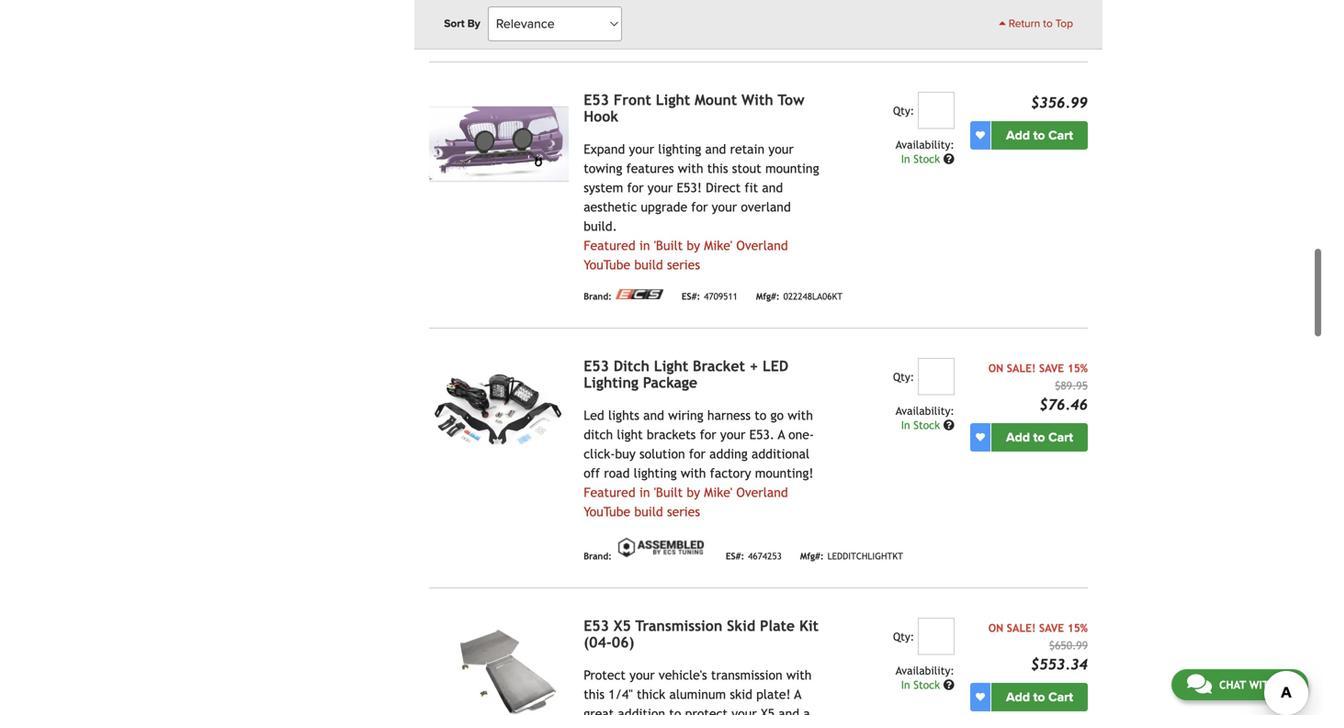 Task type: describe. For each thing, give the bounding box(es) containing it.
es#: 4674253
[[726, 551, 782, 562]]

adding
[[709, 447, 748, 462]]

ditch
[[584, 428, 613, 443]]

brand: for e53 ditch light bracket + led lighting package
[[584, 551, 612, 562]]

vehicle's
[[659, 669, 707, 683]]

wiring
[[668, 409, 704, 423]]

022248la06kt
[[783, 291, 843, 302]]

light
[[617, 428, 643, 443]]

by inside led lights and wiring harness to go with ditch light brackets for your e53. a one- click-buy solution for adding additional off road lighting with factory mounting! featured in 'built by mike' overland youtube build series
[[687, 486, 700, 501]]

'built inside led lights and wiring harness to go with ditch light brackets for your e53. a one- click-buy solution for adding additional off road lighting with factory mounting! featured in 'built by mike' overland youtube build series
[[654, 486, 683, 501]]

1 ecs - corporate logo image from the top
[[615, 23, 663, 33]]

add to cart button for $553.34
[[991, 684, 1088, 712]]

$76.46
[[1039, 397, 1088, 414]]

availability: for $356.99
[[896, 138, 954, 151]]

to left top on the right top of the page
[[1043, 17, 1053, 30]]

in stock for on sale!                         save 15%
[[901, 419, 943, 432]]

protect
[[584, 669, 626, 683]]

3 stock from the top
[[913, 679, 940, 692]]

road
[[604, 467, 630, 481]]

1 cart from the top
[[1048, 128, 1073, 144]]

in for e53 ditch light bracket + led lighting package
[[901, 419, 910, 432]]

addition
[[618, 707, 665, 716]]

e53 for lighting
[[584, 358, 609, 375]]

1 add to wish list image from the top
[[976, 131, 985, 140]]

$89.95
[[1055, 380, 1088, 393]]

to down $553.34 at the right
[[1033, 690, 1045, 706]]

add to cart button for $76.46
[[991, 424, 1088, 452]]

on for $553.34
[[988, 622, 1003, 635]]

led lights and wiring harness to go with ditch light brackets for your e53. a one- click-buy solution for adding additional off road lighting with factory mounting! featured in 'built by mike' overland youtube build series
[[584, 409, 814, 520]]

this inside expand your lighting and retain your towing features with this stout mounting system for your e53! direct fit and aesthetic upgrade for your overland build. featured in 'built by mike' overland youtube build series
[[707, 161, 728, 176]]

additional
[[752, 447, 810, 462]]

to inside protect your vehicle's transmission with this 1/4" thick aluminum skid plate! a great addition to protect your x5 and
[[669, 707, 681, 716]]

availability: for on sale!                         save 15%
[[896, 405, 954, 417]]

fit
[[745, 181, 758, 195]]

one-
[[788, 428, 814, 443]]

tow
[[778, 92, 805, 109]]

this inside protect your vehicle's transmission with this 1/4" thick aluminum skid plate! a great addition to protect your x5 and
[[584, 688, 605, 703]]

ledditchlightkt
[[827, 551, 903, 562]]

mounting
[[765, 161, 819, 176]]

1 vertical spatial and
[[762, 181, 783, 195]]

lighting
[[584, 375, 639, 392]]

build.
[[584, 219, 617, 234]]

return to top
[[1006, 17, 1073, 30]]

15% for $76.46
[[1067, 362, 1088, 375]]

skid
[[730, 688, 752, 703]]

qty: for tow
[[893, 105, 914, 117]]

15% for $553.34
[[1067, 622, 1088, 635]]

chat
[[1219, 679, 1246, 692]]

$553.34
[[1031, 657, 1088, 674]]

e53 x5 transmission skid plate kit (04-06) link
[[584, 618, 819, 652]]

with down solution
[[681, 467, 706, 481]]

go
[[770, 409, 784, 423]]

add to cart for $553.34
[[1006, 690, 1073, 706]]

light for bracket
[[654, 358, 688, 375]]

add to wish list image for $553.34
[[976, 693, 985, 703]]

plate!
[[756, 688, 791, 703]]

1 question circle image from the top
[[943, 153, 954, 164]]

add to cart for $76.46
[[1006, 430, 1073, 446]]

sale! for $76.46
[[1007, 362, 1036, 375]]

direct
[[706, 181, 741, 195]]

with inside expand your lighting and retain your towing features with this stout mounting system for your e53! direct fit and aesthetic upgrade for your overland build. featured in 'built by mike' overland youtube build series
[[678, 161, 703, 176]]

e53 front light mount with tow hook
[[584, 92, 805, 125]]

sale! for $553.34
[[1007, 622, 1036, 635]]

featured inside expand your lighting and retain your towing features with this stout mounting system for your e53! direct fit and aesthetic upgrade for your overland build. featured in 'built by mike' overland youtube build series
[[584, 239, 635, 253]]

with up 'one-'
[[788, 409, 813, 423]]

question circle image
[[943, 420, 954, 431]]

factory
[[710, 467, 751, 481]]

mfg#: 022248la06kt
[[756, 291, 843, 302]]

overland inside expand your lighting and retain your towing features with this stout mounting system for your e53! direct fit and aesthetic upgrade for your overland build. featured in 'built by mike' overland youtube build series
[[736, 239, 788, 253]]

in for e53 front light mount with tow hook
[[901, 152, 910, 165]]

+
[[750, 358, 758, 375]]

stout
[[732, 161, 761, 176]]

your down direct
[[712, 200, 737, 215]]

protect your vehicle's transmission with this 1/4" thick aluminum skid plate! a great addition to protect your x5 and
[[584, 669, 813, 716]]

return
[[1009, 17, 1040, 30]]

system
[[584, 181, 623, 195]]

transmission
[[711, 669, 782, 683]]

brand: for e53 front light mount with tow hook
[[584, 291, 612, 302]]

hook
[[584, 108, 618, 125]]

1 add to cart from the top
[[1006, 128, 1073, 144]]

plate
[[760, 618, 795, 635]]

buy
[[615, 447, 636, 462]]

save for $76.46
[[1039, 362, 1064, 375]]

expand your lighting and retain your towing features with this stout mounting system for your e53! direct fit and aesthetic upgrade for your overland build. featured in 'built by mike' overland youtube build series
[[584, 142, 819, 273]]

your up the thick
[[630, 669, 655, 683]]

to down $76.46
[[1033, 430, 1045, 446]]

caret up image
[[999, 17, 1006, 28]]

2 ecs - corporate logo image from the top
[[615, 290, 663, 300]]

on sale!                         save 15% $89.95 $76.46
[[988, 362, 1088, 414]]

mfg#: for e53 ditch light bracket + led lighting package
[[800, 551, 824, 562]]

to inside led lights and wiring harness to go with ditch light brackets for your e53. a one- click-buy solution for adding additional off road lighting with factory mounting! featured in 'built by mike' overland youtube build series
[[755, 409, 767, 423]]

your up features
[[629, 142, 654, 157]]

led
[[584, 409, 604, 423]]

2 question circle image from the top
[[943, 680, 954, 691]]

1/4"
[[609, 688, 633, 703]]

lighting inside led lights and wiring harness to go with ditch light brackets for your e53. a one- click-buy solution for adding additional off road lighting with factory mounting! featured in 'built by mike' overland youtube build series
[[634, 467, 677, 481]]

on sale!                         save 15% $650.99 $553.34
[[988, 622, 1088, 674]]

save for $553.34
[[1039, 622, 1064, 635]]

towing
[[584, 161, 622, 176]]

e53!
[[677, 181, 702, 195]]

your up upgrade at the top of the page
[[648, 181, 673, 195]]

sort
[[444, 17, 465, 30]]

e53 for (04-
[[584, 618, 609, 635]]

kit
[[799, 618, 819, 635]]

with inside protect your vehicle's transmission with this 1/4" thick aluminum skid plate! a great addition to protect your x5 and
[[786, 669, 812, 683]]

aluminum
[[669, 688, 726, 703]]

x5 inside protect your vehicle's transmission with this 1/4" thick aluminum skid plate! a great addition to protect your x5 and
[[761, 707, 775, 716]]

mount
[[695, 92, 737, 109]]

1 add to cart button from the top
[[991, 121, 1088, 150]]

return to top link
[[999, 16, 1073, 32]]

us
[[1280, 679, 1293, 692]]

comments image
[[1187, 673, 1212, 696]]

3 qty: from the top
[[893, 631, 914, 644]]

e53.
[[749, 428, 775, 443]]

mike' inside led lights and wiring harness to go with ditch light brackets for your e53. a one- click-buy solution for adding additional off road lighting with factory mounting! featured in 'built by mike' overland youtube build series
[[704, 486, 732, 501]]

es#: 4709511
[[682, 291, 738, 302]]

(04-
[[584, 635, 612, 652]]

4709511
[[704, 291, 738, 302]]

top
[[1056, 17, 1073, 30]]

e53 ditch light bracket + led lighting package link
[[584, 358, 789, 392]]

$356.99
[[1031, 94, 1088, 111]]



Task type: locate. For each thing, give the bounding box(es) containing it.
lighting up features
[[658, 142, 701, 157]]

2 build from the top
[[634, 505, 663, 520]]

e53 inside "e53 ditch light bracket + led lighting package"
[[584, 358, 609, 375]]

0 vertical spatial sale!
[[1007, 362, 1036, 375]]

1 vertical spatial brand:
[[584, 291, 612, 302]]

save up $650.99
[[1039, 622, 1064, 635]]

add to cart down $553.34 at the right
[[1006, 690, 1073, 706]]

mfg#: right 4674253
[[800, 551, 824, 562]]

1 vertical spatial stock
[[913, 419, 940, 432]]

0 vertical spatial add to cart button
[[991, 121, 1088, 150]]

2 add to wish list image from the top
[[976, 433, 985, 443]]

2 vertical spatial and
[[643, 409, 664, 423]]

1 vertical spatial es#:
[[726, 551, 744, 562]]

e53 inside e53 x5 transmission skid plate kit (04-06)
[[584, 618, 609, 635]]

1 vertical spatial sale!
[[1007, 622, 1036, 635]]

es#:
[[682, 291, 700, 302], [726, 551, 744, 562]]

2 vertical spatial qty:
[[893, 631, 914, 644]]

features
[[626, 161, 674, 176]]

ditch
[[614, 358, 650, 375]]

youtube down build.
[[584, 258, 630, 273]]

1 vertical spatial in stock
[[901, 419, 943, 432]]

2 in from the top
[[639, 486, 650, 501]]

2 overland from the top
[[736, 486, 788, 501]]

series inside led lights and wiring harness to go with ditch light brackets for your e53. a one- click-buy solution for adding additional off road lighting with factory mounting! featured in 'built by mike' overland youtube build series
[[667, 505, 700, 520]]

add to cart button down $553.34 at the right
[[991, 684, 1088, 712]]

build up assembled by ecs - corporate logo
[[634, 505, 663, 520]]

bracket
[[693, 358, 745, 375]]

cart for $553.34
[[1048, 690, 1073, 706]]

0 vertical spatial stock
[[913, 152, 940, 165]]

0 vertical spatial cart
[[1048, 128, 1073, 144]]

0 horizontal spatial this
[[584, 688, 605, 703]]

es#4709511 - 022248la06kt - e53 front light mount with tow hook - expand your lighting and retain your towing features with this stout mounting system for your e53! direct fit and aesthetic upgrade for your overland build. - ecs - bmw image
[[429, 92, 569, 197]]

mfg#:
[[756, 291, 780, 302], [800, 551, 824, 562]]

1 overland from the top
[[736, 239, 788, 253]]

'built down upgrade at the top of the page
[[654, 239, 683, 253]]

3 add to cart from the top
[[1006, 690, 1073, 706]]

4674253
[[748, 551, 782, 562]]

to left go
[[755, 409, 767, 423]]

0 horizontal spatial and
[[643, 409, 664, 423]]

sale! inside on sale!                         save 15% $650.99 $553.34
[[1007, 622, 1036, 635]]

by down brackets
[[687, 486, 700, 501]]

3 in from the top
[[901, 679, 910, 692]]

solution
[[639, 447, 685, 462]]

0 vertical spatial add
[[1006, 128, 1030, 144]]

1 availability: from the top
[[896, 138, 954, 151]]

0 vertical spatial 'built
[[654, 239, 683, 253]]

es#4674253 - ledditchlightkt - e53 ditch light bracket + led lighting package - led lights and wiring harness to go with ditch light brackets for your e53. a one-click-buy solution for adding additional off road lighting with factory mounting! - assembled by ecs - bmw image
[[429, 359, 569, 463]]

2 vertical spatial add to cart button
[[991, 684, 1088, 712]]

x5 right (04-
[[614, 618, 631, 635]]

1 vertical spatial build
[[634, 505, 663, 520]]

with up plate!
[[786, 669, 812, 683]]

2 horizontal spatial and
[[762, 181, 783, 195]]

chat with us
[[1219, 679, 1293, 692]]

cart down $76.46
[[1048, 430, 1073, 446]]

1 vertical spatial by
[[687, 486, 700, 501]]

and inside led lights and wiring harness to go with ditch light brackets for your e53. a one- click-buy solution for adding additional off road lighting with factory mounting! featured in 'built by mike' overland youtube build series
[[643, 409, 664, 423]]

1 vertical spatial lighting
[[634, 467, 677, 481]]

0 vertical spatial featured
[[584, 239, 635, 253]]

1 horizontal spatial es#:
[[726, 551, 744, 562]]

overland inside led lights and wiring harness to go with ditch light brackets for your e53. a one- click-buy solution for adding additional off road lighting with factory mounting! featured in 'built by mike' overland youtube build series
[[736, 486, 788, 501]]

by inside expand your lighting and retain your towing features with this stout mounting system for your e53! direct fit and aesthetic upgrade for your overland build. featured in 'built by mike' overland youtube build series
[[687, 239, 700, 253]]

in stock for $356.99
[[901, 152, 943, 165]]

0 vertical spatial availability:
[[896, 138, 954, 151]]

1 horizontal spatial mfg#:
[[800, 551, 824, 562]]

skid
[[727, 618, 755, 635]]

2 on from the top
[[988, 622, 1003, 635]]

with
[[742, 92, 773, 109]]

chat with us link
[[1171, 670, 1308, 701]]

0 vertical spatial e53
[[584, 92, 609, 109]]

in
[[639, 239, 650, 253], [639, 486, 650, 501]]

ecs - corporate logo image
[[615, 23, 663, 33], [615, 290, 663, 300]]

light inside "e53 ditch light bracket + led lighting package"
[[654, 358, 688, 375]]

e53
[[584, 92, 609, 109], [584, 358, 609, 375], [584, 618, 609, 635]]

light
[[656, 92, 690, 109], [654, 358, 688, 375]]

save up $89.95
[[1039, 362, 1064, 375]]

0 vertical spatial light
[[656, 92, 690, 109]]

a right plate!
[[794, 688, 801, 703]]

light inside e53 front light mount with tow hook
[[656, 92, 690, 109]]

1 vertical spatial 'built
[[654, 486, 683, 501]]

0 vertical spatial this
[[707, 161, 728, 176]]

ecs - corporate logo image up front
[[615, 23, 663, 33]]

3 e53 from the top
[[584, 618, 609, 635]]

featured down build.
[[584, 239, 635, 253]]

2 vertical spatial in
[[901, 679, 910, 692]]

0 horizontal spatial a
[[778, 428, 785, 443]]

15% inside on sale!                         save 15% $650.99 $553.34
[[1067, 622, 1088, 635]]

1 horizontal spatial this
[[707, 161, 728, 176]]

3 cart from the top
[[1048, 690, 1073, 706]]

in inside expand your lighting and retain your towing features with this stout mounting system for your e53! direct fit and aesthetic upgrade for your overland build. featured in 'built by mike' overland youtube build series
[[639, 239, 650, 253]]

mike' up 4709511
[[704, 239, 732, 253]]

series up es#: 4709511
[[667, 258, 700, 273]]

0 vertical spatial by
[[687, 239, 700, 253]]

1 mike' from the top
[[704, 239, 732, 253]]

by
[[467, 17, 480, 30]]

2 sale! from the top
[[1007, 622, 1036, 635]]

add for $553.34
[[1006, 690, 1030, 706]]

add to wish list image
[[976, 131, 985, 140], [976, 433, 985, 443], [976, 693, 985, 703]]

for left adding
[[689, 447, 706, 462]]

0 vertical spatial add to wish list image
[[976, 131, 985, 140]]

series inside expand your lighting and retain your towing features with this stout mounting system for your e53! direct fit and aesthetic upgrade for your overland build. featured in 'built by mike' overland youtube build series
[[667, 258, 700, 273]]

2 stock from the top
[[913, 419, 940, 432]]

save
[[1039, 362, 1064, 375], [1039, 622, 1064, 635]]

1 vertical spatial a
[[794, 688, 801, 703]]

ecs - corporate logo image left es#: 4709511
[[615, 290, 663, 300]]

0 vertical spatial in
[[639, 239, 650, 253]]

2 vertical spatial add
[[1006, 690, 1030, 706]]

add to cart down $356.99
[[1006, 128, 1073, 144]]

to
[[1043, 17, 1053, 30], [1033, 128, 1045, 144], [755, 409, 767, 423], [1033, 430, 1045, 446], [1033, 690, 1045, 706], [669, 707, 681, 716]]

mfg#: left 022248la06kt
[[756, 291, 780, 302]]

1 vertical spatial e53
[[584, 358, 609, 375]]

1 vertical spatial add to cart button
[[991, 424, 1088, 452]]

es#4624177 - 008751la01kt - e53 x5 transmission skid plate kit (04-06) - protect your vehicle's transmission with this 1/4" thick aluminum skid plate! a great addition to protect your x5 and a necessity when overlanding/offroading. - ecs - bmw image
[[429, 619, 569, 716]]

add to wish list image for $76.46
[[976, 433, 985, 443]]

1 on from the top
[[988, 362, 1003, 375]]

upgrade
[[641, 200, 687, 215]]

15%
[[1067, 362, 1088, 375], [1067, 622, 1088, 635]]

0 vertical spatial build
[[634, 258, 663, 273]]

add to cart button
[[991, 121, 1088, 150], [991, 424, 1088, 452], [991, 684, 1088, 712]]

light right front
[[656, 92, 690, 109]]

x5 inside e53 x5 transmission skid plate kit (04-06)
[[614, 618, 631, 635]]

your down "harness"
[[720, 428, 746, 443]]

1 vertical spatial in
[[639, 486, 650, 501]]

mike' inside expand your lighting and retain your towing features with this stout mounting system for your e53! direct fit and aesthetic upgrade for your overland build. featured in 'built by mike' overland youtube build series
[[704, 239, 732, 253]]

0 vertical spatial on
[[988, 362, 1003, 375]]

0 horizontal spatial es#:
[[682, 291, 700, 302]]

harness
[[707, 409, 751, 423]]

mike'
[[704, 239, 732, 253], [704, 486, 732, 501]]

2 vertical spatial add to cart
[[1006, 690, 1073, 706]]

1 vertical spatial this
[[584, 688, 605, 703]]

and
[[705, 142, 726, 157], [762, 181, 783, 195], [643, 409, 664, 423]]

brand: down build.
[[584, 291, 612, 302]]

1 vertical spatial add to wish list image
[[976, 433, 985, 443]]

2 add to cart from the top
[[1006, 430, 1073, 446]]

1 vertical spatial in
[[901, 419, 910, 432]]

e53 left 06)
[[584, 618, 609, 635]]

1 vertical spatial qty:
[[893, 371, 914, 384]]

e53 x5 transmission skid plate kit (04-06)
[[584, 618, 819, 652]]

x5
[[614, 618, 631, 635], [761, 707, 775, 716]]

a
[[778, 428, 785, 443], [794, 688, 801, 703]]

2 'built from the top
[[654, 486, 683, 501]]

expand
[[584, 142, 625, 157]]

2 vertical spatial stock
[[913, 679, 940, 692]]

0 vertical spatial qty:
[[893, 105, 914, 117]]

question circle image
[[943, 153, 954, 164], [943, 680, 954, 691]]

your inside led lights and wiring harness to go with ditch light brackets for your e53. a one- click-buy solution for adding additional off road lighting with factory mounting! featured in 'built by mike' overland youtube build series
[[720, 428, 746, 443]]

2 e53 from the top
[[584, 358, 609, 375]]

2 vertical spatial add to wish list image
[[976, 693, 985, 703]]

1 vertical spatial youtube
[[584, 505, 630, 520]]

2 availability: from the top
[[896, 405, 954, 417]]

brand: up hook
[[584, 25, 612, 35]]

1 'built from the top
[[654, 239, 683, 253]]

0 vertical spatial x5
[[614, 618, 631, 635]]

x5 down plate!
[[761, 707, 775, 716]]

2 by from the top
[[687, 486, 700, 501]]

for down e53! on the right top of the page
[[691, 200, 708, 215]]

3 add to cart button from the top
[[991, 684, 1088, 712]]

overland
[[741, 200, 791, 215]]

e53 for hook
[[584, 92, 609, 109]]

1 vertical spatial save
[[1039, 622, 1064, 635]]

2 add from the top
[[1006, 430, 1030, 446]]

1 vertical spatial light
[[654, 358, 688, 375]]

this up great
[[584, 688, 605, 703]]

15% inside 'on sale!                         save 15% $89.95 $76.46'
[[1067, 362, 1088, 375]]

a inside protect your vehicle's transmission with this 1/4" thick aluminum skid plate! a great addition to protect your x5 and
[[794, 688, 801, 703]]

1 vertical spatial availability:
[[896, 405, 954, 417]]

availability:
[[896, 138, 954, 151], [896, 405, 954, 417], [896, 665, 954, 677]]

to down "aluminum"
[[669, 707, 681, 716]]

1 horizontal spatial a
[[794, 688, 801, 703]]

0 vertical spatial overland
[[736, 239, 788, 253]]

sale! inside 'on sale!                         save 15% $89.95 $76.46'
[[1007, 362, 1036, 375]]

1 in from the top
[[639, 239, 650, 253]]

and up overland
[[762, 181, 783, 195]]

mounting!
[[755, 467, 814, 481]]

save inside on sale!                         save 15% $650.99 $553.34
[[1039, 622, 1064, 635]]

aesthetic
[[584, 200, 637, 215]]

2 youtube from the top
[[584, 505, 630, 520]]

es#: for mount
[[682, 291, 700, 302]]

light right ditch
[[654, 358, 688, 375]]

e53 front light mount with tow hook link
[[584, 92, 805, 125]]

add to cart button down $76.46
[[991, 424, 1088, 452]]

1 vertical spatial mike'
[[704, 486, 732, 501]]

in inside led lights and wiring harness to go with ditch light brackets for your e53. a one- click-buy solution for adding additional off road lighting with factory mounting! featured in 'built by mike' overland youtube build series
[[639, 486, 650, 501]]

cart down $356.99
[[1048, 128, 1073, 144]]

0 vertical spatial add to cart
[[1006, 128, 1073, 144]]

cart for $76.46
[[1048, 430, 1073, 446]]

great
[[584, 707, 614, 716]]

2 cart from the top
[[1048, 430, 1073, 446]]

to down $356.99
[[1033, 128, 1045, 144]]

$650.99
[[1049, 640, 1088, 653]]

1 by from the top
[[687, 239, 700, 253]]

3 brand: from the top
[[584, 551, 612, 562]]

add to cart down $76.46
[[1006, 430, 1073, 446]]

on inside 'on sale!                         save 15% $89.95 $76.46'
[[988, 362, 1003, 375]]

1 in stock from the top
[[901, 152, 943, 165]]

1 horizontal spatial x5
[[761, 707, 775, 716]]

with up e53! on the right top of the page
[[678, 161, 703, 176]]

1 vertical spatial add
[[1006, 430, 1030, 446]]

click-
[[584, 447, 615, 462]]

overland down mounting!
[[736, 486, 788, 501]]

2 vertical spatial in stock
[[901, 679, 943, 692]]

0 vertical spatial lighting
[[658, 142, 701, 157]]

1 brand: from the top
[[584, 25, 612, 35]]

lights
[[608, 409, 639, 423]]

youtube
[[584, 258, 630, 273], [584, 505, 630, 520]]

'built down solution
[[654, 486, 683, 501]]

on for $76.46
[[988, 362, 1003, 375]]

06)
[[612, 635, 634, 652]]

2 save from the top
[[1039, 622, 1064, 635]]

0 horizontal spatial mfg#:
[[756, 291, 780, 302]]

front
[[614, 92, 651, 109]]

15% up $650.99
[[1067, 622, 1088, 635]]

on inside on sale!                         save 15% $650.99 $553.34
[[988, 622, 1003, 635]]

in down upgrade at the top of the page
[[639, 239, 650, 253]]

featured
[[584, 239, 635, 253], [584, 486, 635, 501]]

for up adding
[[700, 428, 716, 443]]

brackets
[[647, 428, 696, 443]]

1 series from the top
[[667, 258, 700, 273]]

mfg#: for e53 front light mount with tow hook
[[756, 291, 780, 302]]

1 youtube from the top
[[584, 258, 630, 273]]

2 vertical spatial brand:
[[584, 551, 612, 562]]

series up assembled by ecs - corporate logo
[[667, 505, 700, 520]]

this up direct
[[707, 161, 728, 176]]

2 vertical spatial e53
[[584, 618, 609, 635]]

1 add from the top
[[1006, 128, 1030, 144]]

3 availability: from the top
[[896, 665, 954, 677]]

off
[[584, 467, 600, 481]]

assembled by ecs - corporate logo image
[[615, 537, 707, 560]]

'built inside expand your lighting and retain your towing features with this stout mounting system for your e53! direct fit and aesthetic upgrade for your overland build. featured in 'built by mike' overland youtube build series
[[654, 239, 683, 253]]

1 e53 from the top
[[584, 92, 609, 109]]

youtube inside expand your lighting and retain your towing features with this stout mounting system for your e53! direct fit and aesthetic upgrade for your overland build. featured in 'built by mike' overland youtube build series
[[584, 258, 630, 273]]

build
[[634, 258, 663, 273], [634, 505, 663, 520]]

2 in from the top
[[901, 419, 910, 432]]

2 in stock from the top
[[901, 419, 943, 432]]

lighting down solution
[[634, 467, 677, 481]]

thick
[[637, 688, 665, 703]]

2 qty: from the top
[[893, 371, 914, 384]]

your
[[629, 142, 654, 157], [768, 142, 794, 157], [648, 181, 673, 195], [712, 200, 737, 215], [720, 428, 746, 443], [630, 669, 655, 683], [732, 707, 757, 716]]

es#: for bracket
[[726, 551, 744, 562]]

1 vertical spatial series
[[667, 505, 700, 520]]

by down upgrade at the top of the page
[[687, 239, 700, 253]]

1 vertical spatial featured
[[584, 486, 635, 501]]

stock for $356.99
[[913, 152, 940, 165]]

2 featured from the top
[[584, 486, 635, 501]]

1 build from the top
[[634, 258, 663, 273]]

series
[[667, 258, 700, 273], [667, 505, 700, 520]]

retain
[[730, 142, 765, 157]]

1 save from the top
[[1039, 362, 1064, 375]]

0 vertical spatial a
[[778, 428, 785, 443]]

3 add from the top
[[1006, 690, 1030, 706]]

1 qty: from the top
[[893, 105, 914, 117]]

0 vertical spatial series
[[667, 258, 700, 273]]

'built
[[654, 239, 683, 253], [654, 486, 683, 501]]

e53 left front
[[584, 92, 609, 109]]

0 vertical spatial in stock
[[901, 152, 943, 165]]

brand: left assembled by ecs - corporate logo
[[584, 551, 612, 562]]

1 15% from the top
[[1067, 362, 1088, 375]]

for down features
[[627, 181, 644, 195]]

1 vertical spatial 15%
[[1067, 622, 1088, 635]]

lighting inside expand your lighting and retain your towing features with this stout mounting system for your e53! direct fit and aesthetic upgrade for your overland build. featured in 'built by mike' overland youtube build series
[[658, 142, 701, 157]]

0 vertical spatial mike'
[[704, 239, 732, 253]]

add to cart button down $356.99
[[991, 121, 1088, 150]]

1 vertical spatial overland
[[736, 486, 788, 501]]

1 vertical spatial mfg#:
[[800, 551, 824, 562]]

1 vertical spatial question circle image
[[943, 680, 954, 691]]

1 horizontal spatial and
[[705, 142, 726, 157]]

this
[[707, 161, 728, 176], [584, 688, 605, 703]]

qty: for led
[[893, 371, 914, 384]]

0 horizontal spatial x5
[[614, 618, 631, 635]]

featured down road at bottom left
[[584, 486, 635, 501]]

3 in stock from the top
[[901, 679, 943, 692]]

1 stock from the top
[[913, 152, 940, 165]]

1 in from the top
[[901, 152, 910, 165]]

protect
[[685, 707, 728, 716]]

youtube inside led lights and wiring harness to go with ditch light brackets for your e53. a one- click-buy solution for adding additional off road lighting with factory mounting! featured in 'built by mike' overland youtube build series
[[584, 505, 630, 520]]

led
[[763, 358, 789, 375]]

build inside led lights and wiring harness to go with ditch light brackets for your e53. a one- click-buy solution for adding additional off road lighting with factory mounting! featured in 'built by mike' overland youtube build series
[[634, 505, 663, 520]]

mike' down factory
[[704, 486, 732, 501]]

add for $76.46
[[1006, 430, 1030, 446]]

0 vertical spatial ecs - corporate logo image
[[615, 23, 663, 33]]

1 vertical spatial cart
[[1048, 430, 1073, 446]]

and up brackets
[[643, 409, 664, 423]]

overland
[[736, 239, 788, 253], [736, 486, 788, 501]]

with left us
[[1249, 679, 1276, 692]]

1 vertical spatial ecs - corporate logo image
[[615, 290, 663, 300]]

with inside the chat with us link
[[1249, 679, 1276, 692]]

save inside 'on sale!                         save 15% $89.95 $76.46'
[[1039, 362, 1064, 375]]

0 vertical spatial brand:
[[584, 25, 612, 35]]

cart down $553.34 at the right
[[1048, 690, 1073, 706]]

0 vertical spatial 15%
[[1067, 362, 1088, 375]]

e53 inside e53 front light mount with tow hook
[[584, 92, 609, 109]]

2 add to cart button from the top
[[991, 424, 1088, 452]]

0 vertical spatial in
[[901, 152, 910, 165]]

stock for on sale!                         save 15%
[[913, 419, 940, 432]]

1 vertical spatial x5
[[761, 707, 775, 716]]

qty:
[[893, 105, 914, 117], [893, 371, 914, 384], [893, 631, 914, 644]]

and left the retain
[[705, 142, 726, 157]]

1 vertical spatial add to cart
[[1006, 430, 1073, 446]]

sort by
[[444, 17, 480, 30]]

2 mike' from the top
[[704, 486, 732, 501]]

youtube down road at bottom left
[[584, 505, 630, 520]]

0 vertical spatial and
[[705, 142, 726, 157]]

es#: left 4674253
[[726, 551, 744, 562]]

0 vertical spatial youtube
[[584, 258, 630, 273]]

your down skid
[[732, 707, 757, 716]]

3 add to wish list image from the top
[[976, 693, 985, 703]]

0 vertical spatial save
[[1039, 362, 1064, 375]]

package
[[643, 375, 697, 392]]

2 vertical spatial cart
[[1048, 690, 1073, 706]]

build inside expand your lighting and retain your towing features with this stout mounting system for your e53! direct fit and aesthetic upgrade for your overland build. featured in 'built by mike' overland youtube build series
[[634, 258, 663, 273]]

2 series from the top
[[667, 505, 700, 520]]

a up additional at the right
[[778, 428, 785, 443]]

None number field
[[918, 92, 954, 129], [918, 359, 954, 395], [918, 619, 954, 655], [918, 92, 954, 129], [918, 359, 954, 395], [918, 619, 954, 655]]

1 featured from the top
[[584, 239, 635, 253]]

15% up $89.95
[[1067, 362, 1088, 375]]

2 vertical spatial availability:
[[896, 665, 954, 677]]

es#: left 4709511
[[682, 291, 700, 302]]

e53 ditch light bracket + led lighting package
[[584, 358, 789, 392]]

transmission
[[635, 618, 722, 635]]

light for mount
[[656, 92, 690, 109]]

add to cart
[[1006, 128, 1073, 144], [1006, 430, 1073, 446], [1006, 690, 1073, 706]]

in down solution
[[639, 486, 650, 501]]

in stock
[[901, 152, 943, 165], [901, 419, 943, 432], [901, 679, 943, 692]]

by
[[687, 239, 700, 253], [687, 486, 700, 501]]

build down upgrade at the top of the page
[[634, 258, 663, 273]]

e53 left ditch
[[584, 358, 609, 375]]

0 vertical spatial mfg#:
[[756, 291, 780, 302]]

mfg#: ledditchlightkt
[[800, 551, 903, 562]]

1 sale! from the top
[[1007, 362, 1036, 375]]

2 15% from the top
[[1067, 622, 1088, 635]]

overland down overland
[[736, 239, 788, 253]]

lighting
[[658, 142, 701, 157], [634, 467, 677, 481]]

a inside led lights and wiring harness to go with ditch light brackets for your e53. a one- click-buy solution for adding additional off road lighting with factory mounting! featured in 'built by mike' overland youtube build series
[[778, 428, 785, 443]]

1 vertical spatial on
[[988, 622, 1003, 635]]

0 vertical spatial es#:
[[682, 291, 700, 302]]

featured inside led lights and wiring harness to go with ditch light brackets for your e53. a one- click-buy solution for adding additional off road lighting with factory mounting! featured in 'built by mike' overland youtube build series
[[584, 486, 635, 501]]

0 vertical spatial question circle image
[[943, 153, 954, 164]]

2 brand: from the top
[[584, 291, 612, 302]]

your up "mounting"
[[768, 142, 794, 157]]



Task type: vqa. For each thing, say whether or not it's contained in the screenshot.
right Does
no



